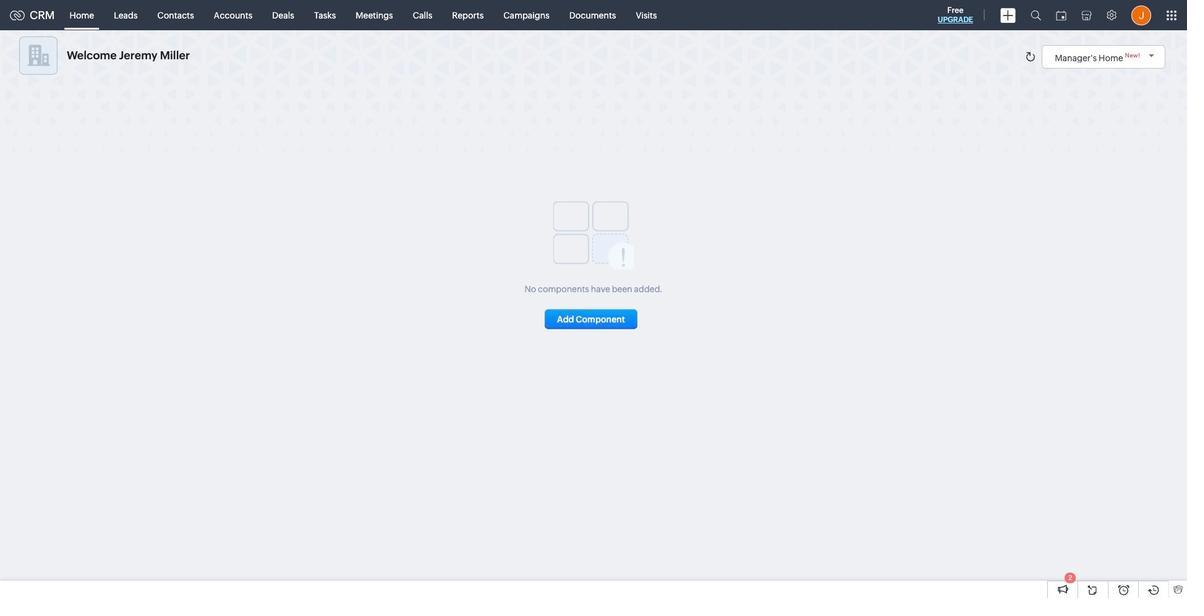 Task type: describe. For each thing, give the bounding box(es) containing it.
calendar image
[[1057, 10, 1067, 20]]

profile image
[[1132, 5, 1152, 25]]



Task type: vqa. For each thing, say whether or not it's contained in the screenshot.
calendar image
yes



Task type: locate. For each thing, give the bounding box(es) containing it.
search image
[[1031, 10, 1042, 20]]

search element
[[1024, 0, 1049, 30]]

create menu image
[[1001, 8, 1016, 23]]

create menu element
[[993, 0, 1024, 30]]

profile element
[[1125, 0, 1159, 30]]

logo image
[[10, 10, 25, 20]]



